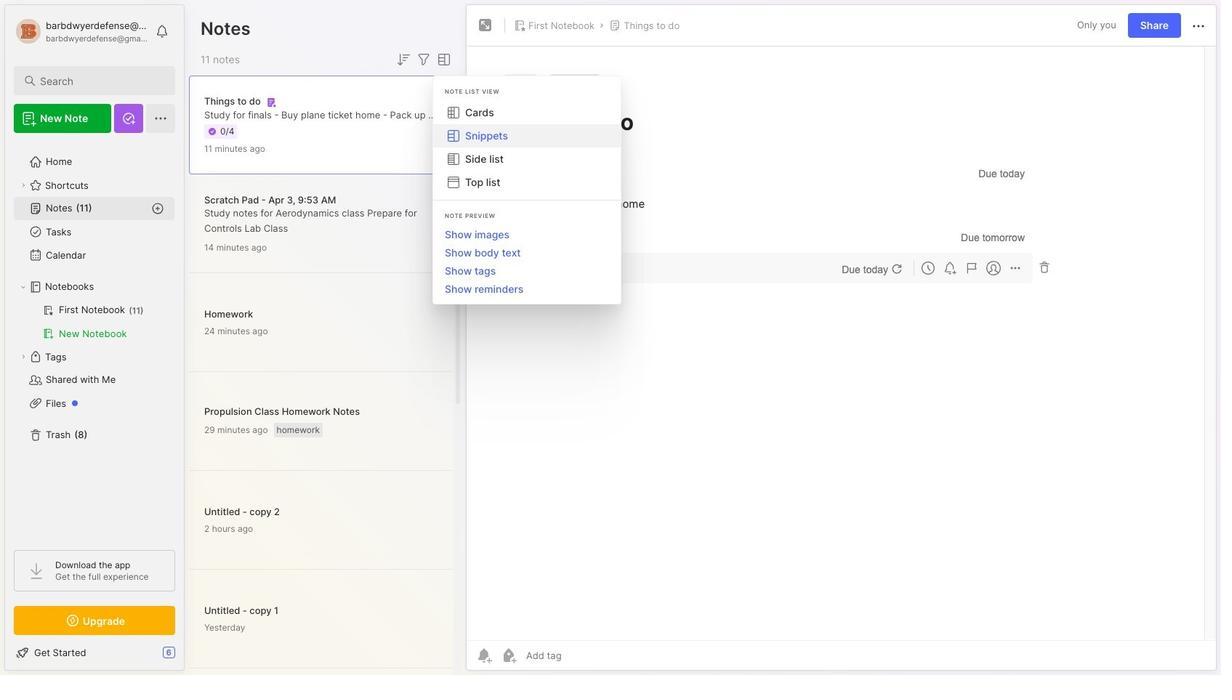 Task type: locate. For each thing, give the bounding box(es) containing it.
add a reminder image
[[475, 647, 493, 664]]

expand tags image
[[19, 352, 28, 361]]

add filters image
[[415, 51, 432, 68]]

tree inside main element
[[5, 142, 184, 537]]

Account field
[[14, 17, 148, 46]]

dropdown list menu
[[433, 101, 621, 194], [433, 225, 621, 298]]

View options field
[[432, 51, 453, 68]]

group
[[14, 299, 174, 345]]

None search field
[[40, 72, 162, 89]]

0 vertical spatial dropdown list menu
[[433, 101, 621, 194]]

menu item
[[433, 124, 621, 148]]

Search text field
[[40, 74, 162, 88]]

tree
[[5, 142, 184, 537]]

none search field inside main element
[[40, 72, 162, 89]]

Help and Learning task checklist field
[[5, 641, 184, 664]]

click to collapse image
[[184, 648, 194, 666]]

1 vertical spatial dropdown list menu
[[433, 225, 621, 298]]

Add tag field
[[525, 649, 634, 662]]



Task type: vqa. For each thing, say whether or not it's contained in the screenshot.
CLOCK ILLUSTRATION image
no



Task type: describe. For each thing, give the bounding box(es) containing it.
group inside tree
[[14, 299, 174, 345]]

note window element
[[466, 4, 1217, 674]]

main element
[[0, 0, 189, 675]]

2 dropdown list menu from the top
[[433, 225, 621, 298]]

More actions field
[[1190, 16, 1207, 35]]

expand notebooks image
[[19, 283, 28, 291]]

1 dropdown list menu from the top
[[433, 101, 621, 194]]

Add filters field
[[415, 51, 432, 68]]

Note Editor text field
[[467, 46, 1216, 640]]

add tag image
[[500, 647, 517, 664]]

Sort options field
[[395, 51, 412, 68]]

expand note image
[[477, 17, 494, 34]]

more actions image
[[1190, 17, 1207, 35]]



